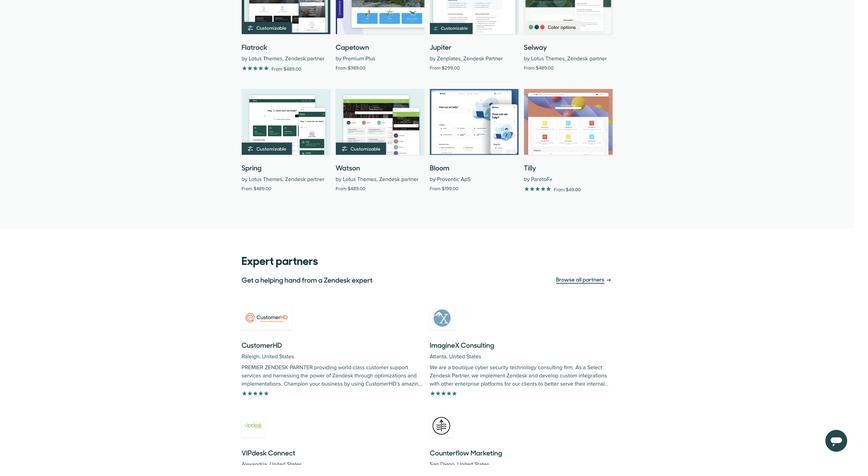Task type: describe. For each thing, give the bounding box(es) containing it.
through
[[355, 373, 373, 379]]

get
[[242, 275, 254, 285]]

premier zendesk parnter providing world-class customer support services and harnessing the power of zendesk through optimizations and implementations. champion your business by using customerhd's amazing team of customer support agents or certified zendesk experts.  whether you are looking for a full/supplemental customer support team or just need zendesk services, customerhd's team of experts can help!
[[242, 364, 423, 412]]

1 vertical spatial partners
[[583, 276, 605, 283]]

expert partners
[[242, 252, 318, 268]]

jupiter
[[430, 42, 452, 52]]

partner
[[486, 55, 503, 62]]

space.
[[563, 389, 578, 396]]

harnessing
[[273, 373, 299, 379]]

1 vertical spatial or
[[381, 397, 386, 404]]

paretofx
[[531, 176, 553, 183]]

looking
[[251, 397, 269, 404]]

select
[[588, 364, 603, 371]]

0 horizontal spatial or
[[322, 389, 327, 396]]

customerhd raleigh, united states
[[242, 340, 294, 360]]

partner for watson
[[402, 176, 419, 183]]

from $49.00
[[554, 187, 581, 193]]

raleigh,
[[242, 354, 261, 360]]

help!
[[371, 405, 383, 412]]

$389.00
[[348, 65, 366, 71]]

experts.
[[372, 389, 391, 396]]

lotus for spring
[[249, 176, 262, 183]]

by inside premier zendesk parnter providing world-class customer support services and harnessing the power of zendesk through optimizations and implementations. champion your business by using customerhd's amazing team of customer support agents or certified zendesk experts.  whether you are looking for a full/supplemental customer support team or just need zendesk services, customerhd's team of experts can help!
[[344, 381, 350, 388]]

premier
[[242, 364, 263, 371]]

zendesk
[[265, 364, 288, 371]]

and up clients
[[529, 373, 538, 379]]

marketing
[[471, 448, 502, 458]]

flatrock by lotus themes, zendesk partner
[[242, 42, 325, 62]]

partner for spring
[[307, 176, 325, 183]]

watson
[[336, 163, 360, 173]]

imaginex
[[430, 340, 460, 350]]

plus
[[366, 55, 376, 62]]

can
[[361, 405, 369, 412]]

from inside spring by lotus themes, zendesk partner from $489.00
[[242, 186, 253, 192]]

$489.00 for watson
[[348, 186, 366, 192]]

we are a boutique cyber security technology consulting firm. as a select zendesk partner, we implement zendesk and develop custom integrations with other enterprise platforms for our clients to better serve their internal and external customers, also outside the cyber security space.
[[430, 364, 607, 396]]

from inside jupiter by zenplates, zendesk partner from $299.00
[[430, 65, 441, 71]]

2 horizontal spatial team
[[368, 397, 380, 404]]

proventic
[[437, 176, 460, 183]]

get a helping hand from a zendesk expert
[[242, 275, 373, 285]]

technology
[[510, 364, 537, 371]]

hand
[[285, 275, 301, 285]]

a right "as"
[[583, 364, 586, 371]]

tilly
[[524, 163, 536, 173]]

1 vertical spatial cyber
[[528, 389, 541, 396]]

zenplates,
[[437, 55, 462, 62]]

a left boutique
[[448, 364, 451, 371]]

class
[[353, 364, 365, 371]]

$49.00
[[566, 187, 581, 193]]

$199.00
[[442, 186, 459, 192]]

clients
[[522, 381, 537, 388]]

develop
[[539, 373, 559, 379]]

other
[[441, 381, 454, 388]]

selway by lotus themes, zendesk partner from $489.00
[[524, 42, 607, 71]]

zendesk inside selway by lotus themes, zendesk partner from $489.00
[[568, 55, 588, 62]]

experts
[[342, 405, 359, 412]]

your
[[310, 381, 320, 388]]

jupiter by zenplates, zendesk partner from $299.00
[[430, 42, 503, 71]]

0 vertical spatial of
[[326, 373, 331, 379]]

$489.00 down flatrock by lotus themes, zendesk partner
[[284, 66, 302, 72]]

need
[[397, 397, 410, 404]]

themes, for spring
[[263, 176, 284, 183]]

lotus for selway
[[531, 55, 544, 62]]

vipdesk
[[242, 448, 267, 458]]

from
[[302, 275, 317, 285]]

just
[[388, 397, 396, 404]]

from inside bloom by proventic aps from $199.00
[[430, 186, 441, 192]]

by for flatrock
[[242, 55, 248, 62]]

by for capetown
[[336, 55, 342, 62]]

from $489.00
[[272, 66, 302, 72]]

we
[[430, 364, 438, 371]]

zendesk inside flatrock by lotus themes, zendesk partner
[[285, 55, 306, 62]]

using
[[351, 381, 364, 388]]

by for watson
[[336, 176, 342, 183]]

agents
[[305, 389, 321, 396]]

expert
[[242, 252, 274, 268]]

implementations.
[[242, 381, 283, 388]]

united inside imaginex consulting atlanta, united states
[[449, 354, 465, 360]]

consulting
[[461, 340, 495, 350]]

expert
[[352, 275, 373, 285]]

1 vertical spatial customerhd's
[[286, 405, 321, 412]]

bloom
[[430, 163, 450, 173]]

atlanta,
[[430, 354, 448, 360]]

lotus for watson
[[343, 176, 356, 183]]

browse all partners link
[[556, 275, 613, 285]]

champion
[[284, 381, 308, 388]]

counterflow marketing
[[430, 448, 502, 458]]

by for jupiter
[[430, 55, 436, 62]]

power
[[310, 373, 325, 379]]

a right get
[[255, 275, 259, 285]]

zendesk inside watson by lotus themes, zendesk partner from $489.00
[[379, 176, 400, 183]]

customerhd
[[242, 340, 282, 350]]

also
[[489, 389, 498, 396]]

our
[[513, 381, 521, 388]]

2 vertical spatial of
[[336, 405, 340, 412]]

0 horizontal spatial customer
[[261, 389, 283, 396]]

browse all partners
[[556, 276, 605, 283]]



Task type: vqa. For each thing, say whether or not it's contained in the screenshot.
Zendesk inside the Selway by Lotus Themes, Zendesk partner From $489.00
yes



Task type: locate. For each thing, give the bounding box(es) containing it.
lotus inside selway by lotus themes, zendesk partner from $489.00
[[531, 55, 544, 62]]

1 vertical spatial team
[[368, 397, 380, 404]]

partner
[[307, 55, 325, 62], [590, 55, 607, 62], [307, 176, 325, 183], [402, 176, 419, 183]]

spring
[[242, 163, 262, 173]]

amazing
[[402, 381, 422, 388]]

0 horizontal spatial customerhd's
[[286, 405, 321, 412]]

1 vertical spatial the
[[519, 389, 527, 396]]

services,
[[264, 405, 285, 412]]

themes, inside flatrock by lotus themes, zendesk partner
[[263, 55, 284, 62]]

states inside imaginex consulting atlanta, united states
[[467, 354, 482, 360]]

1 vertical spatial security
[[543, 389, 561, 396]]

0 vertical spatial support
[[390, 364, 408, 371]]

team
[[242, 389, 254, 396], [368, 397, 380, 404], [322, 405, 334, 412]]

serve
[[561, 381, 574, 388]]

united
[[262, 354, 278, 360], [449, 354, 465, 360]]

consulting
[[538, 364, 563, 371]]

boutique
[[453, 364, 474, 371]]

support
[[390, 364, 408, 371], [285, 389, 303, 396], [348, 397, 366, 404]]

1 vertical spatial support
[[285, 389, 303, 396]]

business
[[322, 381, 343, 388]]

cyber
[[475, 364, 489, 371], [528, 389, 541, 396]]

zendesk inside jupiter by zenplates, zendesk partner from $299.00
[[464, 55, 484, 62]]

full/supplemental
[[282, 397, 323, 404]]

integrations
[[579, 373, 607, 379]]

states down consulting
[[467, 354, 482, 360]]

of
[[326, 373, 331, 379], [255, 389, 260, 396], [336, 405, 340, 412]]

a right from
[[319, 275, 323, 285]]

united up zendesk
[[262, 354, 278, 360]]

for
[[505, 381, 511, 388], [270, 397, 276, 404]]

and up the implementations.
[[263, 373, 272, 379]]

are left the looking
[[242, 397, 249, 404]]

from left $199.00
[[430, 186, 441, 192]]

for inside premier zendesk parnter providing world-class customer support services and harnessing the power of zendesk through optimizations and implementations. champion your business by using customerhd's amazing team of customer support agents or certified zendesk experts.  whether you are looking for a full/supplemental customer support team or just need zendesk services, customerhd's team of experts can help!
[[270, 397, 276, 404]]

by inside bloom by proventic aps from $199.00
[[430, 176, 436, 183]]

lotus inside watson by lotus themes, zendesk partner from $489.00
[[343, 176, 356, 183]]

customerhd's down full/supplemental at the bottom left of the page
[[286, 405, 321, 412]]

or left just
[[381, 397, 386, 404]]

0 vertical spatial customerhd's
[[366, 381, 400, 388]]

from left $49.00
[[554, 187, 565, 193]]

cyber down clients
[[528, 389, 541, 396]]

capetown by premium plus from $389.00
[[336, 42, 376, 71]]

0 horizontal spatial support
[[285, 389, 303, 396]]

0 horizontal spatial the
[[301, 373, 308, 379]]

$489.00 inside selway by lotus themes, zendesk partner from $489.00
[[536, 65, 554, 71]]

partner inside watson by lotus themes, zendesk partner from $489.00
[[402, 176, 419, 183]]

optimizations
[[375, 373, 407, 379]]

1 horizontal spatial cyber
[[528, 389, 541, 396]]

from inside selway by lotus themes, zendesk partner from $489.00
[[524, 65, 535, 71]]

0 horizontal spatial for
[[270, 397, 276, 404]]

a up services,
[[278, 397, 281, 404]]

cyber up we
[[475, 364, 489, 371]]

by inside flatrock by lotus themes, zendesk partner
[[242, 55, 248, 62]]

0 horizontal spatial are
[[242, 397, 249, 404]]

from
[[336, 65, 347, 71], [430, 65, 441, 71], [524, 65, 535, 71], [272, 66, 283, 72], [242, 186, 253, 192], [336, 186, 347, 192], [430, 186, 441, 192], [554, 187, 565, 193]]

by inside watson by lotus themes, zendesk partner from $489.00
[[336, 176, 342, 183]]

lotus down selway
[[531, 55, 544, 62]]

united up boutique
[[449, 354, 465, 360]]

tilly by paretofx
[[524, 163, 553, 183]]

1 vertical spatial of
[[255, 389, 260, 396]]

capetown
[[336, 42, 369, 52]]

connect
[[268, 448, 295, 458]]

from down the watson
[[336, 186, 347, 192]]

2 horizontal spatial support
[[390, 364, 408, 371]]

themes, for flatrock
[[263, 55, 284, 62]]

0 vertical spatial team
[[242, 389, 254, 396]]

with
[[430, 381, 440, 388]]

premium
[[343, 55, 364, 62]]

security down the better
[[543, 389, 561, 396]]

from down selway
[[524, 65, 535, 71]]

lotus down spring
[[249, 176, 262, 183]]

lotus for flatrock
[[249, 55, 262, 62]]

lotus down flatrock
[[249, 55, 262, 62]]

0 horizontal spatial team
[[242, 389, 254, 396]]

outside
[[500, 389, 518, 396]]

the inside we are a boutique cyber security technology consulting firm. as a select zendesk partner, we implement zendesk and develop custom integrations with other enterprise platforms for our clients to better serve their internal and external customers, also outside the cyber security space.
[[519, 389, 527, 396]]

team up the looking
[[242, 389, 254, 396]]

0 vertical spatial customer
[[366, 364, 389, 371]]

team up help!
[[368, 397, 380, 404]]

$489.00 for spring
[[254, 186, 271, 192]]

flatrock
[[242, 42, 267, 52]]

enterprise
[[455, 381, 480, 388]]

states up zendesk
[[279, 354, 294, 360]]

0 horizontal spatial states
[[279, 354, 294, 360]]

customer down certified
[[324, 397, 347, 404]]

1 horizontal spatial the
[[519, 389, 527, 396]]

by for bloom
[[430, 176, 436, 183]]

partner inside flatrock by lotus themes, zendesk partner
[[307, 55, 325, 62]]

by down jupiter
[[430, 55, 436, 62]]

1 states from the left
[[279, 354, 294, 360]]

by down tilly
[[524, 176, 530, 183]]

2 vertical spatial support
[[348, 397, 366, 404]]

united inside customerhd raleigh, united states
[[262, 354, 278, 360]]

firm.
[[564, 364, 574, 371]]

by left using
[[344, 381, 350, 388]]

1 horizontal spatial states
[[467, 354, 482, 360]]

1 horizontal spatial partners
[[583, 276, 605, 283]]

watson by lotus themes, zendesk partner from $489.00
[[336, 163, 419, 192]]

customer down the implementations.
[[261, 389, 283, 396]]

zendesk inside spring by lotus themes, zendesk partner from $489.00
[[285, 176, 306, 183]]

platforms
[[481, 381, 503, 388]]

the down parnter
[[301, 373, 308, 379]]

0 horizontal spatial of
[[255, 389, 260, 396]]

as
[[576, 364, 582, 371]]

0 vertical spatial for
[[505, 381, 511, 388]]

certified
[[329, 389, 348, 396]]

vipdesk connect
[[242, 448, 295, 458]]

from inside watson by lotus themes, zendesk partner from $489.00
[[336, 186, 347, 192]]

$489.00 down the watson
[[348, 186, 366, 192]]

for up services,
[[270, 397, 276, 404]]

2 horizontal spatial customer
[[366, 364, 389, 371]]

by down flatrock
[[242, 55, 248, 62]]

1 vertical spatial are
[[242, 397, 249, 404]]

by inside the capetown by premium plus from $389.00
[[336, 55, 342, 62]]

and up amazing
[[408, 373, 417, 379]]

of up the looking
[[255, 389, 260, 396]]

counterflow marketing link
[[430, 415, 613, 465]]

by
[[242, 55, 248, 62], [336, 55, 342, 62], [430, 55, 436, 62], [524, 55, 530, 62], [242, 176, 248, 183], [336, 176, 342, 183], [430, 176, 436, 183], [524, 176, 530, 183], [344, 381, 350, 388]]

vipdesk connect link
[[242, 415, 425, 465]]

whether
[[392, 389, 412, 396]]

$489.00 inside watson by lotus themes, zendesk partner from $489.00
[[348, 186, 366, 192]]

external
[[440, 389, 460, 396]]

0 horizontal spatial security
[[490, 364, 509, 371]]

helping
[[261, 275, 283, 285]]

2 vertical spatial team
[[322, 405, 334, 412]]

1 horizontal spatial support
[[348, 397, 366, 404]]

1 horizontal spatial team
[[322, 405, 334, 412]]

partner for selway
[[590, 55, 607, 62]]

are right "we"
[[439, 364, 447, 371]]

$299.00
[[442, 65, 460, 71]]

themes, inside watson by lotus themes, zendesk partner from $489.00
[[357, 176, 378, 183]]

1 horizontal spatial of
[[326, 373, 331, 379]]

for inside we are a boutique cyber security technology consulting firm. as a select zendesk partner, we implement zendesk and develop custom integrations with other enterprise platforms for our clients to better serve their internal and external customers, also outside the cyber security space.
[[505, 381, 511, 388]]

by for tilly
[[524, 176, 530, 183]]

by for selway
[[524, 55, 530, 62]]

the inside premier zendesk parnter providing world-class customer support services and harnessing the power of zendesk through optimizations and implementations. champion your business by using customerhd's amazing team of customer support agents or certified zendesk experts.  whether you are looking for a full/supplemental customer support team or just need zendesk services, customerhd's team of experts can help!
[[301, 373, 308, 379]]

are inside premier zendesk parnter providing world-class customer support services and harnessing the power of zendesk through optimizations and implementations. champion your business by using customerhd's amazing team of customer support agents or certified zendesk experts.  whether you are looking for a full/supplemental customer support team or just need zendesk services, customerhd's team of experts can help!
[[242, 397, 249, 404]]

1 vertical spatial for
[[270, 397, 276, 404]]

counterflow
[[430, 448, 470, 458]]

partner for flatrock
[[307, 55, 325, 62]]

1 horizontal spatial for
[[505, 381, 511, 388]]

selway
[[524, 42, 547, 52]]

partners right all
[[583, 276, 605, 283]]

security
[[490, 364, 509, 371], [543, 389, 561, 396]]

from down flatrock by lotus themes, zendesk partner
[[272, 66, 283, 72]]

2 united from the left
[[449, 354, 465, 360]]

themes, inside selway by lotus themes, zendesk partner from $489.00
[[546, 55, 566, 62]]

lotus inside flatrock by lotus themes, zendesk partner
[[249, 55, 262, 62]]

lotus down the watson
[[343, 176, 356, 183]]

themes,
[[263, 55, 284, 62], [546, 55, 566, 62], [263, 176, 284, 183], [357, 176, 378, 183]]

and
[[263, 373, 272, 379], [408, 373, 417, 379], [529, 373, 538, 379], [430, 389, 439, 396]]

to
[[539, 381, 543, 388]]

we
[[472, 373, 479, 379]]

the
[[301, 373, 308, 379], [519, 389, 527, 396]]

2 vertical spatial customer
[[324, 397, 347, 404]]

partner inside spring by lotus themes, zendesk partner from $489.00
[[307, 176, 325, 183]]

0 vertical spatial security
[[490, 364, 509, 371]]

states inside customerhd raleigh, united states
[[279, 354, 294, 360]]

by inside tilly by paretofx
[[524, 176, 530, 183]]

0 vertical spatial the
[[301, 373, 308, 379]]

0 horizontal spatial united
[[262, 354, 278, 360]]

lotus inside spring by lotus themes, zendesk partner from $489.00
[[249, 176, 262, 183]]

customerhd's up experts.
[[366, 381, 400, 388]]

$489.00 inside spring by lotus themes, zendesk partner from $489.00
[[254, 186, 271, 192]]

better
[[545, 381, 559, 388]]

by for spring
[[242, 176, 248, 183]]

for up outside
[[505, 381, 511, 388]]

customer up 'optimizations'
[[366, 364, 389, 371]]

spring by lotus themes, zendesk partner from $489.00
[[242, 163, 325, 192]]

a inside premier zendesk parnter providing world-class customer support services and harnessing the power of zendesk through optimizations and implementations. champion your business by using customerhd's amazing team of customer support agents or certified zendesk experts.  whether you are looking for a full/supplemental customer support team or just need zendesk services, customerhd's team of experts can help!
[[278, 397, 281, 404]]

support down champion
[[285, 389, 303, 396]]

by down spring
[[242, 176, 248, 183]]

0 vertical spatial cyber
[[475, 364, 489, 371]]

security up implement
[[490, 364, 509, 371]]

aps
[[461, 176, 471, 183]]

from left $299.00
[[430, 65, 441, 71]]

themes, for watson
[[357, 176, 378, 183]]

$489.00 for selway
[[536, 65, 554, 71]]

0 horizontal spatial cyber
[[475, 364, 489, 371]]

customers,
[[461, 389, 487, 396]]

customerhd's
[[366, 381, 400, 388], [286, 405, 321, 412]]

of down providing at the bottom of page
[[326, 373, 331, 379]]

by down selway
[[524, 55, 530, 62]]

from left $389.00
[[336, 65, 347, 71]]

themes, for selway
[[546, 55, 566, 62]]

partner inside selway by lotus themes, zendesk partner from $489.00
[[590, 55, 607, 62]]

by inside selway by lotus themes, zendesk partner from $489.00
[[524, 55, 530, 62]]

by left premium
[[336, 55, 342, 62]]

1 united from the left
[[262, 354, 278, 360]]

support up experts
[[348, 397, 366, 404]]

parnter
[[290, 364, 313, 371]]

providing
[[314, 364, 337, 371]]

1 horizontal spatial security
[[543, 389, 561, 396]]

support up 'optimizations'
[[390, 364, 408, 371]]

2 states from the left
[[467, 354, 482, 360]]

implement
[[480, 373, 505, 379]]

world-
[[338, 364, 353, 371]]

or down business
[[322, 389, 327, 396]]

2 horizontal spatial of
[[336, 405, 340, 412]]

by inside spring by lotus themes, zendesk partner from $489.00
[[242, 176, 248, 183]]

1 vertical spatial customer
[[261, 389, 283, 396]]

you
[[414, 389, 423, 396]]

internal
[[587, 381, 605, 388]]

of left experts
[[336, 405, 340, 412]]

from down spring
[[242, 186, 253, 192]]

all
[[576, 276, 582, 283]]

from inside the capetown by premium plus from $389.00
[[336, 65, 347, 71]]

the down our at bottom
[[519, 389, 527, 396]]

imaginex consulting atlanta, united states
[[430, 340, 495, 360]]

1 horizontal spatial or
[[381, 397, 386, 404]]

by inside jupiter by zenplates, zendesk partner from $299.00
[[430, 55, 436, 62]]

1 horizontal spatial customer
[[324, 397, 347, 404]]

their
[[575, 381, 586, 388]]

0 vertical spatial are
[[439, 364, 447, 371]]

$489.00 down selway
[[536, 65, 554, 71]]

are inside we are a boutique cyber security technology consulting firm. as a select zendesk partner, we implement zendesk and develop custom integrations with other enterprise platforms for our clients to better serve their internal and external customers, also outside the cyber security space.
[[439, 364, 447, 371]]

1 horizontal spatial united
[[449, 354, 465, 360]]

browse
[[556, 276, 575, 283]]

1 horizontal spatial are
[[439, 364, 447, 371]]

zendesk
[[285, 55, 306, 62], [464, 55, 484, 62], [568, 55, 588, 62], [285, 176, 306, 183], [379, 176, 400, 183], [324, 275, 351, 285], [333, 373, 353, 379], [430, 373, 451, 379], [507, 373, 528, 379], [349, 389, 370, 396], [242, 405, 263, 412]]

0 vertical spatial partners
[[276, 252, 318, 268]]

$489.00 down spring
[[254, 186, 271, 192]]

1 horizontal spatial customerhd's
[[366, 381, 400, 388]]

team down certified
[[322, 405, 334, 412]]

$489.00
[[536, 65, 554, 71], [284, 66, 302, 72], [254, 186, 271, 192], [348, 186, 366, 192]]

by down bloom
[[430, 176, 436, 183]]

and down with
[[430, 389, 439, 396]]

partners up hand
[[276, 252, 318, 268]]

0 vertical spatial or
[[322, 389, 327, 396]]

themes, inside spring by lotus themes, zendesk partner from $489.00
[[263, 176, 284, 183]]

0 horizontal spatial partners
[[276, 252, 318, 268]]

by down the watson
[[336, 176, 342, 183]]



